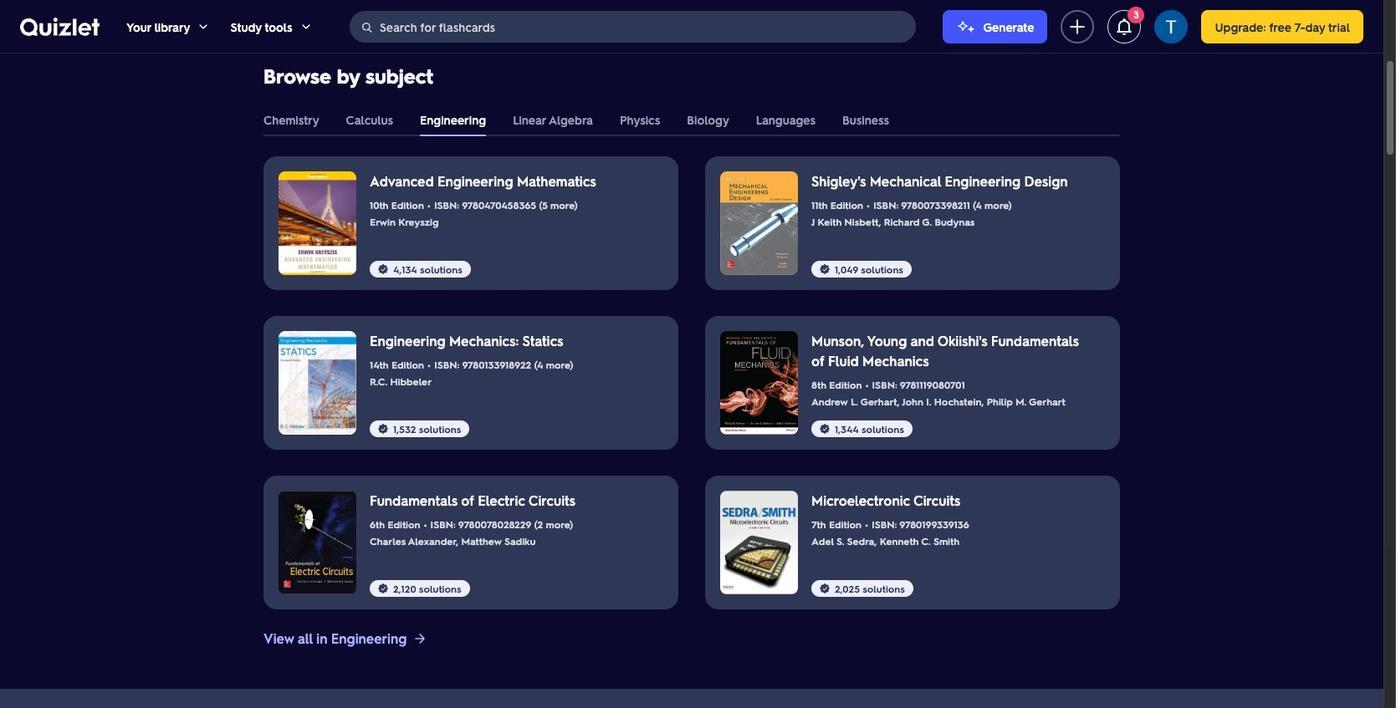 Task type: describe. For each thing, give the bounding box(es) containing it.
solutions for fundamentals
[[419, 582, 462, 596]]

Search field
[[350, 11, 916, 43]]

caret down image
[[197, 20, 210, 33]]

smith
[[934, 535, 960, 548]]

shigley's mechanical engineering design 11th edition by j keith nisbett, richard g. budynas image
[[720, 172, 798, 275]]

m.
[[1016, 395, 1027, 408]]

free
[[1270, 19, 1292, 34]]

erwin
[[370, 215, 396, 228]]

munson,
[[812, 332, 865, 350]]

fundamentals inside fundamentals of electric circuits 6th edition • isbn: 9780078028229 (2 more) charles alexander, matthew sadiku
[[370, 492, 458, 510]]

okiishi's
[[938, 332, 988, 350]]

fundamentals of electric circuits 6th edition • isbn: 9780078028229 (2 more) charles alexander, matthew sadiku
[[370, 492, 576, 548]]

isbn: inside shigley's mechanical engineering design 11th edition • isbn: 9780073398211 (4 more) j keith nisbett, richard g. budynas
[[874, 198, 899, 212]]

2,120 solutions
[[393, 582, 462, 596]]

gerhart
[[1029, 395, 1066, 408]]

electric
[[478, 492, 526, 510]]

2,025 solutions
[[835, 582, 905, 596]]

mechanics
[[863, 352, 929, 370]]

4,134 solutions
[[393, 263, 463, 276]]

sedra,
[[847, 535, 877, 548]]

3 button
[[1108, 6, 1145, 43]]

l.
[[851, 395, 858, 408]]

study tools button
[[231, 0, 313, 53]]

9780078028229
[[458, 518, 531, 531]]

arrow right image
[[414, 633, 427, 646]]

• inside engineering mechanics: statics 14th edition • isbn: 9780133918922 (4 more) r.c. hibbeler
[[428, 358, 431, 372]]

of inside fundamentals of electric circuits 6th edition • isbn: 9780078028229 (2 more) charles alexander, matthew sadiku
[[461, 492, 474, 510]]

(4 inside engineering mechanics: statics 14th edition • isbn: 9780133918922 (4 more) r.c. hibbeler
[[534, 358, 543, 372]]

(5
[[539, 198, 548, 212]]

hochstein,
[[935, 395, 984, 408]]

engineering inside engineering mechanics: statics 14th edition • isbn: 9780133918922 (4 more) r.c. hibbeler
[[370, 332, 446, 350]]

circuits inside fundamentals of electric circuits 6th edition • isbn: 9780078028229 (2 more) charles alexander, matthew sadiku
[[529, 492, 576, 510]]

isbn: inside microelectronic circuits 7th edition • isbn: 9780199339136 adel s. sedra, kenneth c. smith
[[872, 518, 897, 531]]

profile picture image
[[1155, 10, 1189, 43]]

business tab
[[843, 103, 890, 136]]

microelectronic circuits link
[[812, 491, 961, 511]]

engineering mechanics: statics 14th edition • isbn: 9780133918922 (4 more) r.c. hibbeler
[[370, 332, 574, 388]]

adel
[[812, 535, 834, 548]]

of inside munson, young and okiishi's fundamentals of fluid mechanics 8th edition • isbn: 9781119080701 andrew l. gerhart, john i. hochstein, philip m. gerhart
[[812, 352, 825, 370]]

fundamentals inside munson, young and okiishi's fundamentals of fluid mechanics 8th edition • isbn: 9781119080701 andrew l. gerhart, john i. hochstein, philip m. gerhart
[[991, 332, 1079, 350]]

solutions for shigley's
[[861, 263, 904, 276]]

isbn: inside advanced engineering mathematics 10th edition • isbn: 9780470458365 (5 more) erwin kreyszig
[[434, 198, 459, 212]]

microelectronic circuits 7th edition by adel s. sedra, kenneth c. smith image
[[720, 491, 798, 595]]

6th
[[370, 518, 385, 531]]

subject
[[365, 63, 433, 89]]

charles
[[370, 535, 406, 548]]

day
[[1306, 19, 1326, 34]]

verified stamp image for munson, young and okiishi's fundamentals of fluid mechanics
[[818, 423, 832, 436]]

kreyszig
[[398, 215, 439, 228]]

edition inside advanced engineering mathematics 10th edition • isbn: 9780470458365 (5 more) erwin kreyszig
[[391, 198, 424, 212]]

more) inside shigley's mechanical engineering design 11th edition • isbn: 9780073398211 (4 more) j keith nisbett, richard g. budynas
[[985, 198, 1012, 212]]

microelectronic
[[812, 492, 911, 510]]

nisbett,
[[845, 215, 881, 228]]

9780199339136
[[900, 518, 970, 531]]

your
[[126, 19, 151, 34]]

7th
[[812, 518, 826, 531]]

your library button
[[126, 0, 210, 53]]

languages tab
[[756, 103, 816, 136]]

languages
[[756, 112, 816, 127]]

in
[[317, 630, 328, 648]]

g.
[[922, 215, 932, 228]]

shigley's
[[812, 172, 866, 190]]

mechanical
[[870, 172, 942, 190]]

richard
[[884, 215, 920, 228]]

alexander,
[[408, 535, 459, 548]]

biology
[[687, 112, 730, 127]]

tools
[[265, 19, 293, 34]]

edition inside engineering mechanics: statics 14th edition • isbn: 9780133918922 (4 more) r.c. hibbeler
[[392, 358, 424, 372]]

study tools
[[231, 19, 293, 34]]

all
[[298, 630, 313, 648]]

j
[[812, 215, 815, 228]]

john
[[902, 395, 924, 408]]

munson, young and okiishi's fundamentals of fluid mechanics 8th edition by andrew l. gerhart, john i. hochstein, philip m. gerhart image
[[720, 331, 798, 435]]

linear
[[513, 112, 546, 127]]

i.
[[927, 395, 932, 408]]

trial
[[1329, 19, 1351, 34]]

advanced
[[370, 172, 434, 190]]

statics
[[523, 332, 564, 350]]

1,049 solutions
[[835, 263, 904, 276]]

physics tab
[[620, 103, 660, 136]]

3
[[1134, 9, 1140, 21]]

keith
[[818, 215, 842, 228]]

fluid
[[828, 352, 859, 370]]

verified stamp image for shigley's mechanical engineering design
[[818, 263, 832, 276]]

11th
[[812, 198, 828, 212]]

8th
[[812, 378, 827, 392]]

9780073398211
[[901, 198, 970, 212]]

solutions for engineering
[[419, 423, 461, 436]]

upgrade: free 7-day trial button
[[1202, 10, 1364, 43]]

shigley's mechanical engineering design link
[[812, 172, 1068, 192]]

chemistry tab
[[264, 103, 319, 136]]

engineering inside "view all in engineering" link
[[331, 630, 407, 648]]

young
[[867, 332, 907, 350]]

7-
[[1295, 19, 1306, 34]]

advanced engineering mathematics link
[[370, 172, 597, 192]]

s.
[[837, 535, 845, 548]]

more) inside advanced engineering mathematics 10th edition • isbn: 9780470458365 (5 more) erwin kreyszig
[[551, 198, 578, 212]]

Search text field
[[380, 11, 912, 43]]

linear algebra
[[513, 112, 593, 127]]

calculus
[[346, 112, 393, 127]]

1,344 solutions
[[835, 423, 904, 436]]

9781119080701
[[900, 378, 965, 392]]

edition inside microelectronic circuits 7th edition • isbn: 9780199339136 adel s. sedra, kenneth c. smith
[[829, 518, 862, 531]]



Task type: vqa. For each thing, say whether or not it's contained in the screenshot.


Task type: locate. For each thing, give the bounding box(es) containing it.
solutions for microelectronic
[[863, 582, 905, 596]]

calculus tab
[[346, 103, 393, 136]]

linear algebra tab
[[513, 103, 593, 136]]

generate
[[984, 19, 1035, 34]]

fundamentals up gerhart
[[991, 332, 1079, 350]]

• up gerhart,
[[866, 378, 869, 392]]

isbn: up gerhart,
[[872, 378, 898, 392]]

1,049
[[835, 263, 858, 276]]

quizlet image
[[20, 17, 100, 36], [20, 18, 100, 36]]

solutions for munson,
[[862, 423, 904, 436]]

of up 8th
[[812, 352, 825, 370]]

solutions right 1,049
[[861, 263, 904, 276]]

2 circuits from the left
[[914, 492, 961, 510]]

c.
[[922, 535, 931, 548]]

edition inside shigley's mechanical engineering design 11th edition • isbn: 9780073398211 (4 more) j keith nisbett, richard g. budynas
[[831, 198, 863, 212]]

advanced engineering mathematics 10th edition by erwin kreyszig image
[[279, 172, 356, 275]]

biology tab
[[687, 103, 730, 136]]

isbn: inside munson, young and okiishi's fundamentals of fluid mechanics 8th edition • isbn: 9781119080701 andrew l. gerhart, john i. hochstein, philip m. gerhart
[[872, 378, 898, 392]]

solutions right 1,532
[[419, 423, 461, 436]]

1 vertical spatial fundamentals
[[370, 492, 458, 510]]

isbn: up alexander, at the bottom left of the page
[[431, 518, 456, 531]]

mechanics:
[[449, 332, 519, 350]]

engineering inside shigley's mechanical engineering design 11th edition • isbn: 9780073398211 (4 more) j keith nisbett, richard g. budynas
[[945, 172, 1021, 190]]

isbn: up "richard"
[[874, 198, 899, 212]]

munson, young and okiishi's fundamentals of fluid mechanics link
[[812, 331, 1092, 372]]

more) right (5
[[551, 198, 578, 212]]

engineering up "9780470458365" on the left top of page
[[438, 172, 513, 190]]

chemistry
[[264, 112, 319, 127]]

2 verified stamp image from the top
[[377, 423, 390, 436]]

more) right '(2'
[[546, 518, 573, 531]]

business
[[843, 112, 890, 127]]

library
[[155, 19, 190, 34]]

hibbeler
[[390, 375, 432, 388]]

engineering inside advanced engineering mathematics 10th edition • isbn: 9780470458365 (5 more) erwin kreyszig
[[438, 172, 513, 190]]

create image
[[1068, 16, 1088, 36]]

browse by subject
[[264, 63, 433, 89]]

engineering tab
[[420, 103, 486, 136]]

9780133918922
[[462, 358, 532, 372]]

0 horizontal spatial fundamentals
[[370, 492, 458, 510]]

circuits
[[529, 492, 576, 510], [914, 492, 961, 510]]

sparkle image
[[957, 16, 977, 36]]

• up hibbeler
[[428, 358, 431, 372]]

circuits up 9780199339136
[[914, 492, 961, 510]]

browse
[[264, 63, 331, 89]]

1,344
[[835, 423, 859, 436]]

verified stamp image for microelectronic circuits
[[818, 582, 832, 596]]

generate button
[[943, 10, 1048, 43]]

isbn: down engineering mechanics: statics link
[[434, 358, 460, 372]]

0 vertical spatial fundamentals
[[991, 332, 1079, 350]]

study
[[231, 19, 262, 34]]

more) inside engineering mechanics: statics 14th edition • isbn: 9780133918922 (4 more) r.c. hibbeler
[[546, 358, 574, 372]]

0 vertical spatial of
[[812, 352, 825, 370]]

fundamentals up 6th
[[370, 492, 458, 510]]

solutions right 2,120
[[419, 582, 462, 596]]

fundamentals of electric circuits 6th edition by charles alexander, matthew sadiku image
[[279, 491, 356, 595]]

your library
[[126, 19, 190, 34]]

r.c.
[[370, 375, 388, 388]]

view all in engineering link
[[264, 629, 427, 649]]

1,532 solutions
[[393, 423, 461, 436]]

4,134
[[393, 263, 417, 276]]

• inside munson, young and okiishi's fundamentals of fluid mechanics 8th edition • isbn: 9781119080701 andrew l. gerhart, john i. hochstein, philip m. gerhart
[[866, 378, 869, 392]]

2,025
[[835, 582, 860, 596]]

(4
[[973, 198, 982, 212], [534, 358, 543, 372]]

edition up l.
[[830, 378, 862, 392]]

more) right "9780073398211"
[[985, 198, 1012, 212]]

solutions
[[420, 263, 463, 276], [861, 263, 904, 276], [419, 423, 461, 436], [862, 423, 904, 436], [419, 582, 462, 596], [863, 582, 905, 596]]

solutions down gerhart,
[[862, 423, 904, 436]]

verified stamp image for engineering
[[377, 423, 390, 436]]

0 horizontal spatial of
[[461, 492, 474, 510]]

verified stamp image left the 1,344
[[818, 423, 832, 436]]

caret down image
[[299, 20, 313, 33]]

verified stamp image
[[818, 263, 832, 276], [818, 423, 832, 436], [377, 582, 390, 596], [818, 582, 832, 596]]

14th
[[370, 358, 389, 372]]

engineering up budynas
[[945, 172, 1021, 190]]

• up kreyszig
[[427, 198, 431, 212]]

• inside fundamentals of electric circuits 6th edition • isbn: 9780078028229 (2 more) charles alexander, matthew sadiku
[[424, 518, 427, 531]]

0 vertical spatial verified stamp image
[[377, 263, 390, 276]]

• inside advanced engineering mathematics 10th edition • isbn: 9780470458365 (5 more) erwin kreyszig
[[427, 198, 431, 212]]

1 horizontal spatial fundamentals
[[991, 332, 1079, 350]]

view
[[264, 630, 294, 648]]

• inside microelectronic circuits 7th edition • isbn: 9780199339136 adel s. sedra, kenneth c. smith
[[865, 518, 869, 531]]

of
[[812, 352, 825, 370], [461, 492, 474, 510]]

isbn: up kenneth
[[872, 518, 897, 531]]

edition up 'charles' on the bottom
[[388, 518, 420, 531]]

verified stamp image left 4,134
[[377, 263, 390, 276]]

engineering right in in the left of the page
[[331, 630, 407, 648]]

1 circuits from the left
[[529, 492, 576, 510]]

verified stamp image for advanced
[[377, 263, 390, 276]]

upgrade: free 7-day trial
[[1215, 19, 1351, 34]]

1 vertical spatial (4
[[534, 358, 543, 372]]

edition inside fundamentals of electric circuits 6th edition • isbn: 9780078028229 (2 more) charles alexander, matthew sadiku
[[388, 518, 420, 531]]

1 vertical spatial of
[[461, 492, 474, 510]]

bell image
[[1115, 16, 1135, 36]]

10th
[[370, 198, 389, 212]]

edition inside munson, young and okiishi's fundamentals of fluid mechanics 8th edition • isbn: 9781119080701 andrew l. gerhart, john i. hochstein, philip m. gerhart
[[830, 378, 862, 392]]

shigley's mechanical engineering design 11th edition • isbn: 9780073398211 (4 more) j keith nisbett, richard g. budynas
[[812, 172, 1068, 228]]

2 quizlet image from the top
[[20, 18, 100, 36]]

tab list
[[250, 103, 1134, 136]]

• inside shigley's mechanical engineering design 11th edition • isbn: 9780073398211 (4 more) j keith nisbett, richard g. budynas
[[867, 198, 870, 212]]

solutions right 2,025
[[863, 582, 905, 596]]

verified stamp image for fundamentals of electric circuits
[[377, 582, 390, 596]]

solutions for advanced
[[420, 263, 463, 276]]

circuits inside microelectronic circuits 7th edition • isbn: 9780199339136 adel s. sedra, kenneth c. smith
[[914, 492, 961, 510]]

edition up kreyszig
[[391, 198, 424, 212]]

edition
[[391, 198, 424, 212], [831, 198, 863, 212], [392, 358, 424, 372], [830, 378, 862, 392], [388, 518, 420, 531], [829, 518, 862, 531]]

design
[[1025, 172, 1068, 190]]

isbn: inside fundamentals of electric circuits 6th edition • isbn: 9780078028229 (2 more) charles alexander, matthew sadiku
[[431, 518, 456, 531]]

munson, young and okiishi's fundamentals of fluid mechanics 8th edition • isbn: 9781119080701 andrew l. gerhart, john i. hochstein, philip m. gerhart
[[812, 332, 1079, 408]]

more) inside fundamentals of electric circuits 6th edition • isbn: 9780078028229 (2 more) charles alexander, matthew sadiku
[[546, 518, 573, 531]]

edition up hibbeler
[[392, 358, 424, 372]]

sadiku
[[504, 535, 536, 548]]

algebra
[[549, 112, 593, 127]]

•
[[427, 198, 431, 212], [867, 198, 870, 212], [428, 358, 431, 372], [866, 378, 869, 392], [424, 518, 427, 531], [865, 518, 869, 531]]

isbn:
[[434, 198, 459, 212], [874, 198, 899, 212], [434, 358, 460, 372], [872, 378, 898, 392], [431, 518, 456, 531], [872, 518, 897, 531]]

2,120
[[393, 582, 416, 596]]

engineering
[[420, 112, 486, 127], [438, 172, 513, 190], [945, 172, 1021, 190], [370, 332, 446, 350], [331, 630, 407, 648]]

verified stamp image left 2,025
[[818, 582, 832, 596]]

engineering mechanics: statics 14th edition by r.c. hibbeler image
[[279, 331, 356, 435]]

fundamentals
[[991, 332, 1079, 350], [370, 492, 458, 510]]

tab list containing chemistry
[[250, 103, 1134, 136]]

search image
[[360, 21, 374, 34]]

None search field
[[349, 10, 917, 43]]

engineering mechanics: statics link
[[370, 331, 564, 351]]

engineering up the 14th
[[370, 332, 446, 350]]

(4 up budynas
[[973, 198, 982, 212]]

microelectronic circuits 7th edition • isbn: 9780199339136 adel s. sedra, kenneth c. smith
[[812, 492, 970, 548]]

fundamentals of electric circuits link
[[370, 491, 576, 511]]

0 horizontal spatial (4
[[534, 358, 543, 372]]

• up 'nisbett,'
[[867, 198, 870, 212]]

• up alexander, at the bottom left of the page
[[424, 518, 427, 531]]

• up sedra,
[[865, 518, 869, 531]]

1,532
[[393, 423, 416, 436]]

matthew
[[461, 535, 502, 548]]

verified stamp image left 1,532
[[377, 423, 390, 436]]

advanced engineering mathematics 10th edition • isbn: 9780470458365 (5 more) erwin kreyszig
[[370, 172, 597, 228]]

edition up 'nisbett,'
[[831, 198, 863, 212]]

engineering up advanced engineering mathematics 'link'
[[420, 112, 486, 127]]

isbn: inside engineering mechanics: statics 14th edition • isbn: 9780133918922 (4 more) r.c. hibbeler
[[434, 358, 460, 372]]

verified stamp image left 2,120
[[377, 582, 390, 596]]

1 horizontal spatial of
[[812, 352, 825, 370]]

verified stamp image left 1,049
[[818, 263, 832, 276]]

1 verified stamp image from the top
[[377, 263, 390, 276]]

kenneth
[[880, 535, 919, 548]]

1 horizontal spatial (4
[[973, 198, 982, 212]]

more)
[[551, 198, 578, 212], [985, 198, 1012, 212], [546, 358, 574, 372], [546, 518, 573, 531]]

of left the electric
[[461, 492, 474, 510]]

verified stamp image
[[377, 263, 390, 276], [377, 423, 390, 436]]

view all in engineering
[[264, 630, 407, 648]]

1 vertical spatial verified stamp image
[[377, 423, 390, 436]]

engineering inside tab list
[[420, 112, 486, 127]]

edition up s.
[[829, 518, 862, 531]]

1 quizlet image from the top
[[20, 17, 100, 36]]

isbn: up kreyszig
[[434, 198, 459, 212]]

0 vertical spatial (4
[[973, 198, 982, 212]]

(4 down statics
[[534, 358, 543, 372]]

more) down statics
[[546, 358, 574, 372]]

upgrade:
[[1215, 19, 1266, 34]]

circuits up '(2'
[[529, 492, 576, 510]]

1 horizontal spatial circuits
[[914, 492, 961, 510]]

philip
[[987, 395, 1013, 408]]

solutions right 4,134
[[420, 263, 463, 276]]

budynas
[[935, 215, 975, 228]]

0 horizontal spatial circuits
[[529, 492, 576, 510]]

(4 inside shigley's mechanical engineering design 11th edition • isbn: 9780073398211 (4 more) j keith nisbett, richard g. budynas
[[973, 198, 982, 212]]

mathematics
[[517, 172, 597, 190]]

(2
[[534, 518, 543, 531]]



